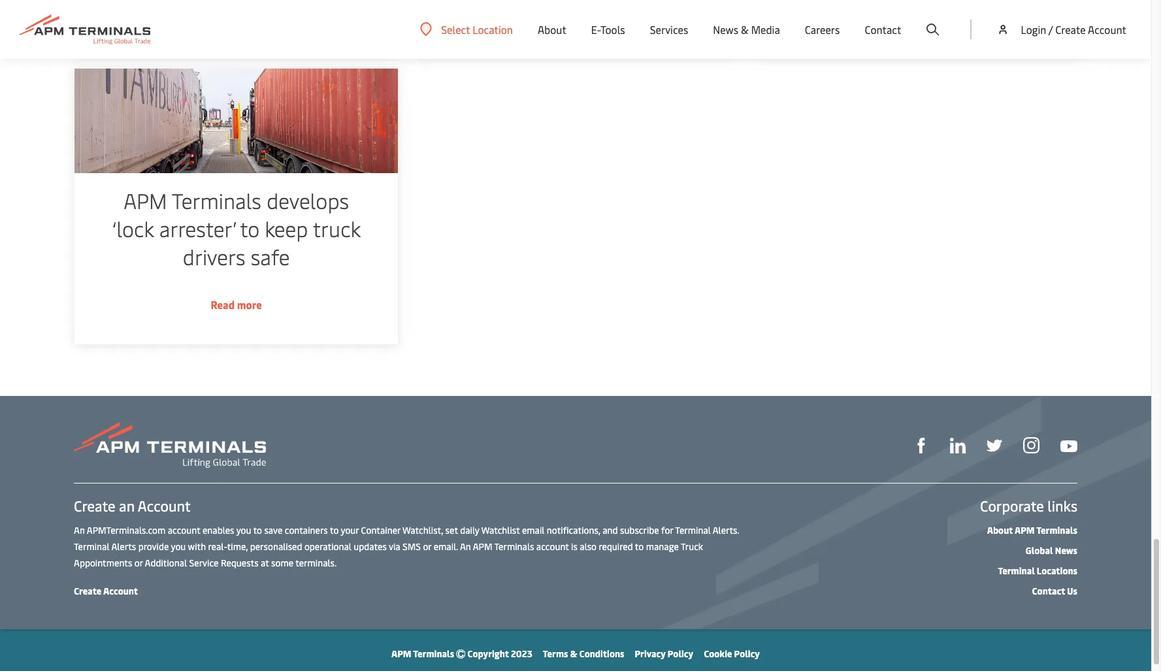 Task type: locate. For each thing, give the bounding box(es) containing it.
e-tools
[[592, 22, 626, 37]]

create for create an account
[[74, 496, 116, 516]]

manage
[[646, 541, 679, 553]]

privacy
[[635, 648, 666, 660]]

terminal
[[676, 524, 711, 537], [74, 541, 110, 553], [999, 565, 1036, 577]]

1 policy from the left
[[668, 648, 694, 660]]

& for terms
[[571, 648, 578, 660]]

apm inside apm terminals develops 'lock arrester' to keep truck drivers safe
[[123, 186, 167, 214]]

account right the /
[[1089, 22, 1127, 37]]

copyright
[[468, 648, 509, 660]]

policy for privacy policy
[[668, 648, 694, 660]]

contact right careers
[[865, 22, 902, 37]]

2 policy from the left
[[735, 648, 760, 660]]

&
[[741, 22, 749, 37], [571, 648, 578, 660]]

1 vertical spatial terminal
[[74, 541, 110, 553]]

1 horizontal spatial account
[[537, 541, 569, 553]]

or right sms
[[423, 541, 432, 553]]

an
[[74, 524, 85, 537], [460, 541, 471, 553]]

instagram link
[[1024, 437, 1040, 454]]

terminal up truck
[[676, 524, 711, 537]]

terms & conditions
[[543, 648, 625, 660]]

account inside login / create account link
[[1089, 22, 1127, 37]]

create right the /
[[1056, 22, 1086, 37]]

containers
[[285, 524, 328, 537]]

1 vertical spatial create
[[74, 496, 116, 516]]

account down appointments in the bottom of the page
[[103, 585, 138, 598]]

also
[[580, 541, 597, 553]]

0 horizontal spatial an
[[74, 524, 85, 537]]

0 horizontal spatial news
[[714, 22, 739, 37]]

1 horizontal spatial &
[[741, 22, 749, 37]]

0 vertical spatial create
[[1056, 22, 1086, 37]]

account
[[168, 524, 200, 537], [537, 541, 569, 553]]

conditions
[[580, 648, 625, 660]]

news left the "media"
[[714, 22, 739, 37]]

contact down locations
[[1033, 585, 1066, 598]]

& inside news & media popup button
[[741, 22, 749, 37]]

apm terminals develops 'lock arrester' to keep truck drivers safe
[[112, 186, 360, 271]]

about
[[538, 22, 567, 37], [988, 524, 1014, 537]]

to
[[240, 214, 259, 243], [253, 524, 262, 537], [330, 524, 339, 537], [635, 541, 644, 553]]

0 vertical spatial &
[[741, 22, 749, 37]]

enables
[[203, 524, 234, 537]]

1 horizontal spatial you
[[236, 524, 251, 537]]

0 horizontal spatial account
[[168, 524, 200, 537]]

1 horizontal spatial an
[[460, 541, 471, 553]]

an up appointments in the bottom of the page
[[74, 524, 85, 537]]

tools
[[601, 22, 626, 37]]

create account link
[[74, 585, 138, 598]]

1 horizontal spatial terminal
[[676, 524, 711, 537]]

account right an at the bottom left of page
[[138, 496, 191, 516]]

create left an at the bottom left of page
[[74, 496, 116, 516]]

about for about
[[538, 22, 567, 37]]

policy right cookie
[[735, 648, 760, 660]]

terminals left ⓒ
[[413, 648, 455, 660]]

1 vertical spatial contact
[[1033, 585, 1066, 598]]

1 vertical spatial news
[[1056, 545, 1078, 557]]

shape link
[[914, 437, 930, 454]]

terminal down global
[[999, 565, 1036, 577]]

terminals down watchlist
[[495, 541, 535, 553]]

terminals up the drivers
[[171, 186, 261, 214]]

with
[[188, 541, 206, 553]]

1 vertical spatial account
[[537, 541, 569, 553]]

required
[[599, 541, 633, 553]]

& left the "media"
[[741, 22, 749, 37]]

0 horizontal spatial about
[[538, 22, 567, 37]]

news inside news & media popup button
[[714, 22, 739, 37]]

or down alerts
[[135, 557, 143, 570]]

account left is
[[537, 541, 569, 553]]

careers button
[[805, 0, 841, 59]]

1 vertical spatial about
[[988, 524, 1014, 537]]

0 vertical spatial contact
[[865, 22, 902, 37]]

requests
[[221, 557, 259, 570]]

2 vertical spatial create
[[74, 585, 102, 598]]

0 vertical spatial or
[[423, 541, 432, 553]]

'lock
[[112, 214, 153, 243]]

1 horizontal spatial about
[[988, 524, 1014, 537]]

1 vertical spatial an
[[460, 541, 471, 553]]

you left with
[[171, 541, 186, 553]]

0 horizontal spatial you
[[171, 541, 186, 553]]

0 horizontal spatial &
[[571, 648, 578, 660]]

an down daily
[[460, 541, 471, 553]]

0 vertical spatial account
[[1089, 22, 1127, 37]]

email.
[[434, 541, 458, 553]]

apm
[[123, 186, 167, 214], [1015, 524, 1035, 537], [473, 541, 493, 553], [392, 648, 412, 660]]

corporate
[[981, 496, 1045, 516]]

cookie policy
[[704, 648, 760, 660]]

ⓒ
[[457, 648, 466, 660]]

0 vertical spatial you
[[236, 524, 251, 537]]

set
[[446, 524, 458, 537]]

2 horizontal spatial terminal
[[999, 565, 1036, 577]]

you up time,
[[236, 524, 251, 537]]

0 horizontal spatial or
[[135, 557, 143, 570]]

to left the save
[[253, 524, 262, 537]]

services button
[[650, 0, 689, 59]]

an
[[119, 496, 135, 516]]

2023
[[511, 648, 533, 660]]

notifications,
[[547, 524, 601, 537]]

email
[[522, 524, 545, 537]]

read more
[[210, 298, 261, 312]]

0 horizontal spatial policy
[[668, 648, 694, 660]]

1 horizontal spatial policy
[[735, 648, 760, 660]]

1 vertical spatial or
[[135, 557, 143, 570]]

create down appointments in the bottom of the page
[[74, 585, 102, 598]]

e-
[[592, 22, 601, 37]]

1 vertical spatial account
[[138, 496, 191, 516]]

policy
[[668, 648, 694, 660], [735, 648, 760, 660]]

0 vertical spatial about
[[538, 22, 567, 37]]

for
[[662, 524, 674, 537]]

about down corporate
[[988, 524, 1014, 537]]

0 vertical spatial news
[[714, 22, 739, 37]]

0 vertical spatial terminal
[[676, 524, 711, 537]]

cookie
[[704, 648, 733, 660]]

apmt footer logo image
[[74, 422, 266, 468]]

contact us
[[1033, 585, 1078, 598]]

create
[[1056, 22, 1086, 37], [74, 496, 116, 516], [74, 585, 102, 598]]

contact
[[865, 22, 902, 37], [1033, 585, 1066, 598]]

truck
[[681, 541, 704, 553]]

policy right privacy
[[668, 648, 694, 660]]

some
[[271, 557, 294, 570]]

0 horizontal spatial contact
[[865, 22, 902, 37]]

news up locations
[[1056, 545, 1078, 557]]

to left keep
[[240, 214, 259, 243]]

terminal up appointments in the bottom of the page
[[74, 541, 110, 553]]

and
[[603, 524, 618, 537]]

instagram image
[[1024, 438, 1040, 454]]

apm inside an apmterminals.com account enables you to save containers to your container watchlist, set daily watchlist email notifications, and subscribe for terminal alerts. terminal alerts provide you with real-time, personalised operational updates via sms or email. an apm terminals account is also required to manage truck appointments or additional service requests at some terminals.
[[473, 541, 493, 553]]

terminals
[[171, 186, 261, 214], [1037, 524, 1078, 537], [495, 541, 535, 553], [413, 648, 455, 660]]

account
[[1089, 22, 1127, 37], [138, 496, 191, 516], [103, 585, 138, 598]]

about left e-
[[538, 22, 567, 37]]

global
[[1026, 545, 1054, 557]]

account up with
[[168, 524, 200, 537]]

you
[[236, 524, 251, 537], [171, 541, 186, 553]]

& right terms
[[571, 648, 578, 660]]

1 horizontal spatial contact
[[1033, 585, 1066, 598]]

terminals inside apm terminals develops 'lock arrester' to keep truck drivers safe
[[171, 186, 261, 214]]

to down subscribe
[[635, 541, 644, 553]]

1 vertical spatial &
[[571, 648, 578, 660]]

careers
[[805, 22, 841, 37]]

terminals.
[[296, 557, 337, 570]]

news & media button
[[714, 0, 781, 59]]

about apm terminals link
[[988, 524, 1078, 537]]



Task type: vqa. For each thing, say whether or not it's contained in the screenshot.
"2013"
no



Task type: describe. For each thing, give the bounding box(es) containing it.
cookie policy link
[[704, 648, 760, 660]]

& for news
[[741, 22, 749, 37]]

read
[[210, 298, 234, 312]]

2 vertical spatial terminal
[[999, 565, 1036, 577]]

truck pin image
[[74, 69, 398, 173]]

select
[[442, 22, 470, 36]]

you tube link
[[1061, 437, 1078, 453]]

watchlist,
[[403, 524, 443, 537]]

subscribe
[[620, 524, 660, 537]]

additional
[[145, 557, 187, 570]]

terminals inside an apmterminals.com account enables you to save containers to your container watchlist, set daily watchlist email notifications, and subscribe for terminal alerts. terminal alerts provide you with real-time, personalised operational updates via sms or email. an apm terminals account is also required to manage truck appointments or additional service requests at some terminals.
[[495, 541, 535, 553]]

daily
[[460, 524, 480, 537]]

is
[[572, 541, 578, 553]]

login
[[1022, 22, 1047, 37]]

sms
[[403, 541, 421, 553]]

terminals up global news
[[1037, 524, 1078, 537]]

to left your
[[330, 524, 339, 537]]

create an account
[[74, 496, 191, 516]]

your
[[341, 524, 359, 537]]

global news link
[[1026, 545, 1078, 557]]

privacy policy link
[[635, 648, 694, 660]]

develops
[[266, 186, 349, 214]]

keep
[[264, 214, 308, 243]]

e-tools button
[[592, 0, 626, 59]]

youtube image
[[1061, 441, 1078, 452]]

about apm terminals
[[988, 524, 1078, 537]]

to inside apm terminals develops 'lock arrester' to keep truck drivers safe
[[240, 214, 259, 243]]

1 horizontal spatial news
[[1056, 545, 1078, 557]]

truck
[[313, 214, 360, 243]]

media
[[752, 22, 781, 37]]

container
[[361, 524, 401, 537]]

updates
[[354, 541, 387, 553]]

more
[[236, 298, 261, 312]]

create for create account
[[74, 585, 102, 598]]

login / create account
[[1022, 22, 1127, 37]]

policy for cookie policy
[[735, 648, 760, 660]]

via
[[389, 541, 401, 553]]

contact for contact
[[865, 22, 902, 37]]

0 vertical spatial an
[[74, 524, 85, 537]]

apmterminals.com
[[87, 524, 166, 537]]

alerts.
[[713, 524, 740, 537]]

safe
[[250, 243, 289, 271]]

appointments
[[74, 557, 132, 570]]

facebook image
[[914, 438, 930, 454]]

about for about apm terminals
[[988, 524, 1014, 537]]

0 horizontal spatial terminal
[[74, 541, 110, 553]]

about button
[[538, 0, 567, 59]]

location
[[473, 22, 513, 36]]

login / create account link
[[997, 0, 1127, 59]]

terminal locations link
[[999, 565, 1078, 577]]

services
[[650, 22, 689, 37]]

news & media
[[714, 22, 781, 37]]

privacy policy
[[635, 648, 694, 660]]

save
[[264, 524, 283, 537]]

apm terminals ⓒ copyright 2023
[[392, 648, 533, 660]]

select location button
[[421, 22, 513, 36]]

contact us link
[[1033, 585, 1078, 598]]

time,
[[227, 541, 248, 553]]

an apmterminals.com account enables you to save containers to your container watchlist, set daily watchlist email notifications, and subscribe for terminal alerts. terminal alerts provide you with real-time, personalised operational updates via sms or email. an apm terminals account is also required to manage truck appointments or additional service requests at some terminals.
[[74, 524, 740, 570]]

at
[[261, 557, 269, 570]]

linkedin__x28_alt_x29__3_ link
[[951, 437, 966, 454]]

provide
[[138, 541, 169, 553]]

terminal locations
[[999, 565, 1078, 577]]

real-
[[208, 541, 227, 553]]

arrester'
[[159, 214, 235, 243]]

1 horizontal spatial or
[[423, 541, 432, 553]]

contact for contact us
[[1033, 585, 1066, 598]]

corporate links
[[981, 496, 1078, 516]]

service
[[189, 557, 219, 570]]

contact button
[[865, 0, 902, 59]]

links
[[1048, 496, 1078, 516]]

create account
[[74, 585, 138, 598]]

watchlist
[[482, 524, 520, 537]]

personalised
[[250, 541, 302, 553]]

twitter image
[[987, 438, 1003, 454]]

1 vertical spatial you
[[171, 541, 186, 553]]

us
[[1068, 585, 1078, 598]]

select location
[[442, 22, 513, 36]]

/
[[1049, 22, 1054, 37]]

locations
[[1038, 565, 1078, 577]]

0 vertical spatial account
[[168, 524, 200, 537]]

terms
[[543, 648, 569, 660]]

terms & conditions link
[[543, 648, 625, 660]]

operational
[[305, 541, 352, 553]]

global news
[[1026, 545, 1078, 557]]

drivers
[[182, 243, 245, 271]]

2 vertical spatial account
[[103, 585, 138, 598]]

linkedin image
[[951, 438, 966, 454]]



